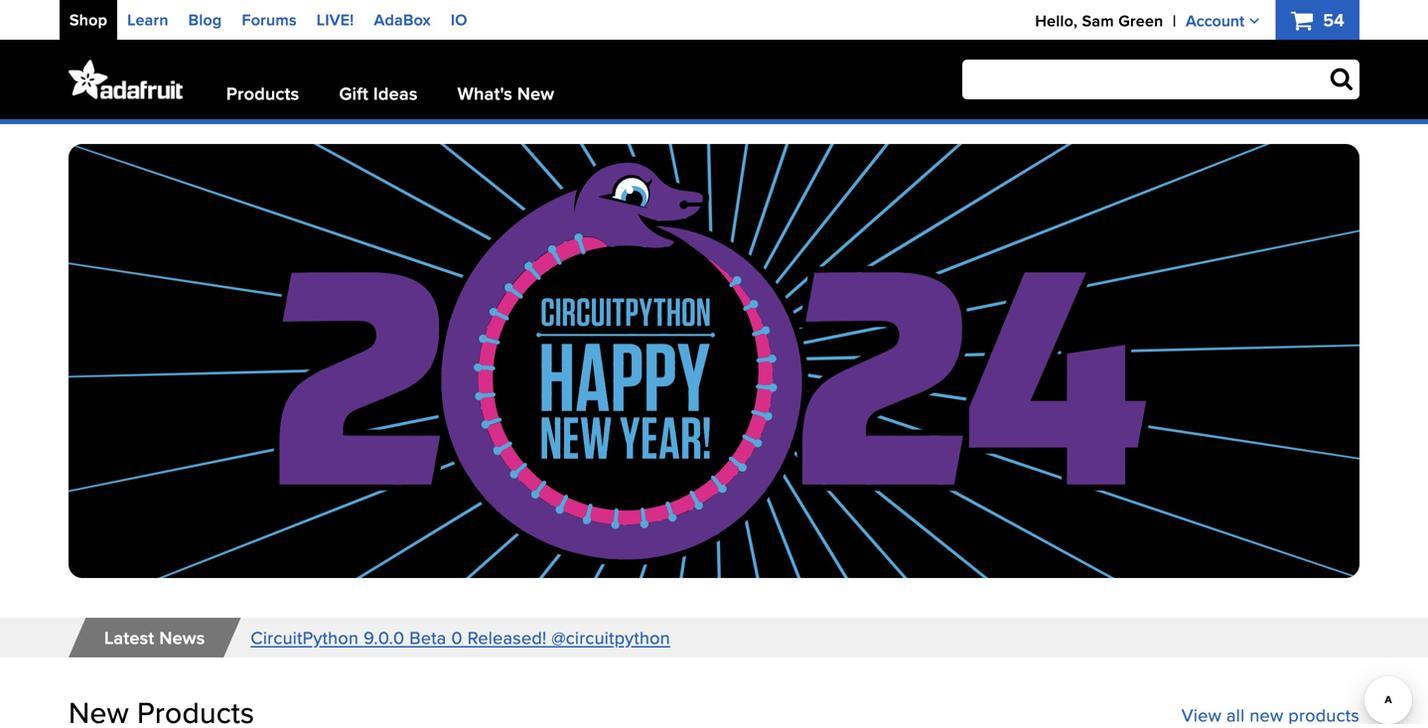 Task type: vqa. For each thing, say whether or not it's contained in the screenshot.
"In front of a black background with red and green polka dots stands a smiling Adabot, Adafruit's blue robot friend. Adabot is holding the Raspberry Pi logo. To Adabot's left "Raspberry Pi Gift Guide" in white font"
no



Task type: locate. For each thing, give the bounding box(es) containing it.
adabox link
[[374, 8, 431, 31]]

0
[[451, 625, 463, 650]]

what's new
[[458, 80, 554, 106]]

gift ideas
[[339, 80, 418, 106]]

what's
[[458, 80, 512, 106]]

None search field
[[929, 60, 1360, 99]]

search image
[[1331, 67, 1353, 90]]

circuitpython
[[251, 625, 359, 650]]

account button
[[1186, 9, 1260, 33]]

circuitpython happy new year 2024. purple text against a background of a blue laser burst. blinka the snake forms the zero in 2024. image
[[69, 144, 1360, 578], [69, 144, 1360, 578]]

forums
[[242, 8, 297, 31]]

54 link
[[1291, 7, 1345, 33]]

shop
[[70, 8, 107, 31]]

54
[[1323, 7, 1345, 33]]

beta
[[409, 625, 447, 650]]

hello, sam green | account
[[1035, 9, 1245, 32]]

shopping cart image
[[1291, 8, 1318, 32]]

live!
[[317, 8, 354, 31]]

None text field
[[962, 60, 1360, 99]]

what's new link
[[458, 80, 554, 106]]

learn
[[127, 8, 169, 31]]

circuitpython 9.0.0 beta 0 released! @circuitpython
[[251, 625, 670, 650]]

io link
[[451, 8, 468, 31]]

learn link
[[127, 8, 169, 31]]

products
[[226, 80, 299, 106]]

gift
[[339, 80, 369, 106]]

new
[[517, 80, 554, 106]]



Task type: describe. For each thing, give the bounding box(es) containing it.
account
[[1186, 9, 1245, 32]]

circuitpython 9.0.0 beta 0 released! @circuitpython link
[[251, 625, 670, 650]]

adafruit logo image
[[69, 60, 183, 99]]

latest news
[[104, 625, 205, 651]]

products link
[[226, 80, 299, 106]]

released!
[[468, 625, 547, 650]]

hello,
[[1035, 9, 1078, 32]]

shop link
[[70, 8, 107, 31]]

latest news main content
[[0, 124, 1428, 724]]

blog
[[188, 8, 222, 31]]

gift ideas link
[[339, 80, 418, 106]]

blog link
[[188, 8, 222, 31]]

adabox
[[374, 8, 431, 31]]

ideas
[[373, 80, 418, 106]]

green
[[1119, 9, 1164, 32]]

@circuitpython
[[552, 625, 670, 650]]

io
[[451, 8, 468, 31]]

sam
[[1082, 9, 1114, 32]]

|
[[1173, 9, 1177, 32]]

live! link
[[317, 8, 354, 31]]

forums link
[[242, 8, 297, 31]]

9.0.0
[[364, 625, 405, 650]]



